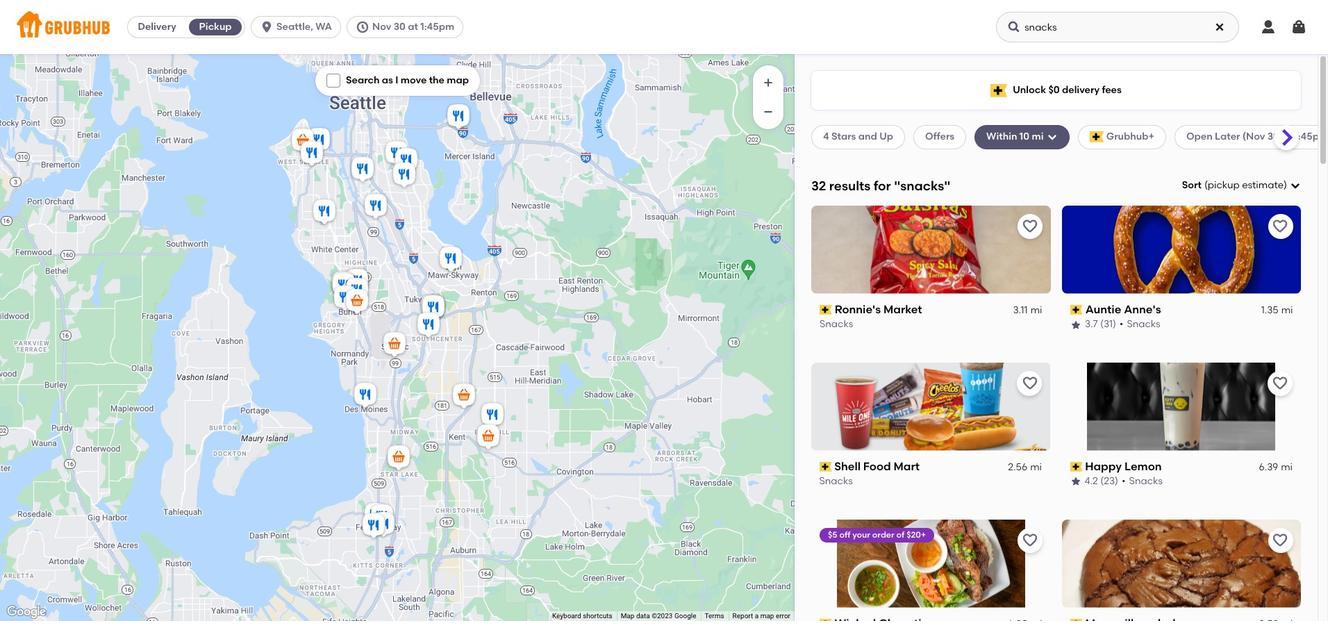 Task type: vqa. For each thing, say whether or not it's contained in the screenshot.
Shell
yes



Task type: locate. For each thing, give the bounding box(es) containing it.
svg image
[[1291, 19, 1307, 35], [356, 20, 370, 34], [1214, 22, 1225, 33], [1047, 132, 1058, 143], [1290, 180, 1301, 191]]

1 vertical spatial star icon image
[[1070, 476, 1081, 487]]

none field containing sort
[[1182, 179, 1301, 193]]

1 horizontal spatial map
[[760, 612, 774, 620]]

map
[[447, 74, 469, 86], [760, 612, 774, 620]]

la michoacana classic image
[[360, 511, 388, 542]]

1 vertical spatial save this restaurant image
[[1022, 532, 1038, 549]]

at
[[408, 21, 418, 33], [1282, 131, 1292, 143]]

1:45pm up the
[[421, 21, 454, 33]]

• snacks down anne's on the right
[[1119, 318, 1160, 330]]

1 horizontal spatial subscription pass image
[[1070, 462, 1082, 472]]

star icon image left 3.7
[[1070, 319, 1081, 330]]

grubhub plus flag logo image left unlock
[[991, 84, 1007, 97]]

a
[[755, 612, 759, 620]]

save this restaurant image
[[1022, 218, 1038, 235], [1022, 375, 1038, 392], [1272, 375, 1289, 392], [1272, 532, 1289, 549]]

mi right 1.35
[[1281, 304, 1293, 316]]

0 vertical spatial map
[[447, 74, 469, 86]]

0 horizontal spatial grubhub plus flag logo image
[[991, 84, 1007, 97]]

marina market & deli image
[[352, 381, 379, 411]]

$20+
[[907, 530, 926, 539]]

as
[[382, 74, 393, 86]]

mi
[[1032, 131, 1044, 143], [1031, 304, 1042, 316], [1281, 304, 1293, 316], [1031, 461, 1042, 473], [1281, 461, 1293, 473]]

1:45pm
[[421, 21, 454, 33], [1295, 131, 1328, 143]]

2.56 mi
[[1009, 461, 1042, 473]]

1 vertical spatial 1:45pm
[[1295, 131, 1328, 143]]

0 horizontal spatial 1:45pm
[[421, 21, 454, 33]]

data
[[636, 612, 650, 620]]

save this restaurant button
[[1017, 214, 1042, 239], [1268, 214, 1293, 239], [1017, 371, 1042, 396], [1268, 371, 1293, 396], [1017, 528, 1042, 553], [1268, 528, 1293, 553]]

1 horizontal spatial at
[[1282, 131, 1292, 143]]

jacksons #633 (84th ave/224th st) image
[[450, 381, 478, 412]]

within
[[987, 131, 1017, 143]]

3.11 mi
[[1013, 304, 1042, 316]]

$0
[[1049, 84, 1060, 96]]

snacks
[[820, 318, 853, 330], [1127, 318, 1160, 330], [820, 475, 853, 487], [1129, 475, 1163, 487]]

save this restaurant image for ronnie's market
[[1022, 218, 1038, 235]]

1.35
[[1261, 304, 1278, 316]]

0 horizontal spatial save this restaurant image
[[1022, 532, 1038, 549]]

happy
[[1085, 460, 1122, 473]]

mi for shell food mart
[[1031, 461, 1042, 473]]

at right nov
[[408, 21, 418, 33]]

palace korean restaurant image
[[368, 502, 396, 533]]

save this restaurant image for happy lemon
[[1272, 375, 1289, 392]]

grubhub plus flag logo image for unlock $0 delivery fees
[[991, 84, 1007, 97]]

"snacks"
[[894, 178, 951, 194]]

subscription pass image left shell
[[820, 462, 832, 472]]

for
[[874, 178, 891, 194]]

• snacks down lemon
[[1122, 475, 1163, 487]]

within 10 mi
[[987, 131, 1044, 143]]

$5
[[828, 530, 837, 539]]

save this restaurant image
[[1272, 218, 1289, 235], [1022, 532, 1038, 549]]

0 horizontal spatial 30
[[394, 21, 406, 33]]

0 vertical spatial 1:45pm
[[421, 21, 454, 33]]

• right "(23)"
[[1122, 475, 1126, 487]]

main navigation navigation
[[0, 0, 1328, 54]]

0 horizontal spatial subscription pass image
[[820, 462, 832, 472]]

snacks down lemon
[[1129, 475, 1163, 487]]

1 subscription pass image from the left
[[820, 462, 832, 472]]

svg image inside seattle, wa button
[[260, 20, 274, 34]]

mi right 6.39
[[1281, 461, 1293, 473]]

1.35 mi
[[1261, 304, 1293, 316]]

2.56
[[1009, 461, 1028, 473]]

4.2 (23)
[[1085, 475, 1119, 487]]

results
[[829, 178, 871, 194]]

grubhub plus flag logo image left "grubhub+"
[[1090, 132, 1104, 143]]

keyboard shortcuts button
[[552, 611, 612, 621]]

star icon image for happy lemon
[[1070, 476, 1081, 487]]

move
[[401, 74, 427, 86]]

espresso by design image
[[349, 155, 377, 185]]

auntie anne's
[[1085, 303, 1161, 316]]

1 vertical spatial •
[[1122, 475, 1126, 487]]

star icon image
[[1070, 319, 1081, 330], [1070, 476, 1081, 487]]

• snacks
[[1119, 318, 1160, 330], [1122, 475, 1163, 487]]

moon village bakery image
[[437, 245, 465, 275]]

30 right (nov
[[1268, 131, 1280, 143]]

Search for food, convenience, alcohol... search field
[[996, 12, 1239, 42]]

30 right nov
[[394, 21, 406, 33]]

pickup
[[1208, 179, 1240, 191]]

1 vertical spatial grubhub plus flag logo image
[[1090, 132, 1104, 143]]

happy lemon
[[1085, 460, 1162, 473]]

mi right "3.11"
[[1031, 304, 1042, 316]]

ronnie's
[[835, 303, 881, 316]]

ronnie's market image
[[331, 283, 359, 314]]

market
[[884, 303, 922, 316]]

None field
[[1182, 179, 1301, 193]]

map right the a
[[760, 612, 774, 620]]

0 vertical spatial star icon image
[[1070, 319, 1081, 330]]

search
[[346, 74, 380, 86]]

(31)
[[1100, 318, 1116, 330]]

2 star icon image from the top
[[1070, 476, 1081, 487]]

star icon image left 4.2
[[1070, 476, 1081, 487]]

estimate
[[1242, 179, 1284, 191]]

subscription pass image
[[820, 462, 832, 472], [1070, 462, 1082, 472]]

star icon image for auntie anne's
[[1070, 319, 1081, 330]]

i
[[395, 74, 398, 86]]

grubhub+
[[1106, 131, 1155, 143]]

30 inside button
[[394, 21, 406, 33]]

1 horizontal spatial grubhub plus flag logo image
[[1090, 132, 1104, 143]]

30
[[394, 21, 406, 33], [1268, 131, 1280, 143]]

1 star icon image from the top
[[1070, 319, 1081, 330]]

• right (31)
[[1119, 318, 1123, 330]]

stars
[[832, 131, 856, 143]]

svg image
[[1260, 19, 1277, 35], [260, 20, 274, 34], [1007, 20, 1021, 34], [329, 77, 338, 85]]

save this restaurant button for ronnie's market
[[1017, 214, 1042, 239]]

subscription pass image
[[820, 305, 832, 315], [1070, 305, 1082, 315], [820, 619, 832, 621], [1070, 619, 1082, 621]]

1:45pm right (nov
[[1295, 131, 1328, 143]]

pickup
[[199, 21, 232, 33]]

(23)
[[1101, 475, 1119, 487]]

1 horizontal spatial 30
[[1268, 131, 1280, 143]]

• snacks for lemon
[[1122, 475, 1163, 487]]

open
[[1187, 131, 1213, 143]]

2 subscription pass image from the left
[[1070, 462, 1082, 472]]

map right the
[[447, 74, 469, 86]]

1 horizontal spatial save this restaurant image
[[1272, 218, 1289, 235]]

pierro bakery image
[[343, 276, 371, 306]]

royce' washington - westfield southcenter mall image
[[420, 293, 447, 324]]

seattle, wa button
[[251, 16, 347, 38]]

32
[[811, 178, 826, 194]]

pickup button
[[186, 16, 245, 38]]

subscription pass image left "happy"
[[1070, 462, 1082, 472]]

0 vertical spatial at
[[408, 21, 418, 33]]

• snacks for anne's
[[1119, 318, 1160, 330]]

0 horizontal spatial map
[[447, 74, 469, 86]]

7 eleven image
[[289, 126, 317, 157]]

3.7 (31)
[[1085, 318, 1116, 330]]

plus icon image
[[761, 76, 775, 90]]

sea tac marathon image
[[381, 330, 408, 361]]

delivery
[[1062, 84, 1100, 96]]

shell food mart logo image
[[811, 362, 1051, 451]]

•
[[1119, 318, 1123, 330], [1122, 475, 1126, 487]]

0 vertical spatial 30
[[394, 21, 406, 33]]

house of naku image
[[298, 139, 326, 170]]

0 vertical spatial •
[[1119, 318, 1123, 330]]

wicked chopstix image
[[390, 160, 418, 191]]

0 vertical spatial grubhub plus flag logo image
[[991, 84, 1007, 97]]

0 vertical spatial • snacks
[[1119, 318, 1160, 330]]

32 results for "snacks"
[[811, 178, 951, 194]]

seattle, wa
[[277, 21, 332, 33]]

bag o' crab image
[[479, 401, 506, 431]]

food
[[864, 460, 891, 473]]

happy lemon federal way image
[[370, 510, 397, 540]]

at right (nov
[[1282, 131, 1292, 143]]

report a map error link
[[733, 612, 791, 620]]

sort
[[1182, 179, 1202, 191]]

0 horizontal spatial at
[[408, 21, 418, 33]]

1 vertical spatial • snacks
[[1122, 475, 1163, 487]]

1 horizontal spatial 1:45pm
[[1295, 131, 1328, 143]]

just poke image
[[445, 102, 472, 133]]

grubhub plus flag logo image
[[991, 84, 1007, 97], [1090, 132, 1104, 143]]

mi right 2.56
[[1031, 461, 1042, 473]]



Task type: describe. For each thing, give the bounding box(es) containing it.
save this restaurant button for happy lemon
[[1268, 371, 1293, 396]]

keyboard shortcuts
[[552, 612, 612, 620]]

the spot west seattle image
[[305, 126, 333, 156]]

lemon
[[1125, 460, 1162, 473]]

$5 off your order of $20+
[[828, 530, 926, 539]]

save this restaurant button for shell food mart
[[1017, 371, 1042, 396]]

map region
[[0, 0, 880, 621]]

delivery
[[138, 21, 176, 33]]

ronnie's market logo image
[[811, 205, 1051, 294]]

up
[[880, 131, 893, 143]]

search as i move the map
[[346, 74, 469, 86]]

minus icon image
[[761, 105, 775, 119]]

and
[[859, 131, 877, 143]]

1 vertical spatial map
[[760, 612, 774, 620]]

(nov
[[1243, 131, 1265, 143]]

shell food mart
[[835, 460, 920, 473]]

google
[[675, 612, 696, 620]]

svg image inside "nov 30 at 1:45pm" button
[[356, 20, 370, 34]]

google image
[[3, 603, 49, 621]]

off
[[839, 530, 851, 539]]

snacks down anne's on the right
[[1127, 318, 1160, 330]]

subscription pass image for happy lemon
[[1070, 462, 1082, 472]]

sort ( pickup estimate )
[[1182, 179, 1287, 191]]

mawadda cafe image
[[343, 267, 371, 297]]

error
[[776, 612, 791, 620]]

6.39
[[1259, 461, 1278, 473]]

extramile image
[[385, 443, 413, 474]]

moon village bakery logo image
[[1062, 519, 1301, 608]]

shortcuts
[[583, 612, 612, 620]]

of
[[897, 530, 905, 539]]

open later (nov 30 at 1:45pm
[[1187, 131, 1328, 143]]

3.7
[[1085, 318, 1098, 330]]

wa
[[316, 21, 332, 33]]

76 grocery store image
[[474, 422, 502, 453]]

chandala thai cuisine image
[[383, 139, 411, 170]]

©2023
[[652, 612, 673, 620]]

svg image inside field
[[1290, 180, 1301, 191]]

1 vertical spatial 30
[[1268, 131, 1280, 143]]

the
[[429, 74, 445, 86]]

mi for happy lemon
[[1281, 461, 1293, 473]]

uncle eddie's image
[[362, 192, 390, 222]]

jamba image
[[418, 292, 446, 323]]

order
[[872, 530, 895, 539]]

1 vertical spatial at
[[1282, 131, 1292, 143]]

4
[[823, 131, 829, 143]]

6.39 mi
[[1259, 461, 1293, 473]]

1:45pm inside "nov 30 at 1:45pm" button
[[421, 21, 454, 33]]

map data ©2023 google
[[621, 612, 696, 620]]

subscription pass image for shell food mart
[[820, 462, 832, 472]]

4 stars and up
[[823, 131, 893, 143]]

antojitos michalisco 1st ave image
[[343, 267, 371, 297]]

shell food mart image
[[343, 287, 371, 317]]

terms
[[705, 612, 724, 620]]

ronnie's market
[[835, 303, 922, 316]]

0 vertical spatial save this restaurant image
[[1272, 218, 1289, 235]]

dairy queen image
[[329, 270, 357, 300]]

fees
[[1102, 84, 1122, 96]]

mart
[[894, 460, 920, 473]]

mi for auntie anne's
[[1281, 304, 1293, 316]]

delivery button
[[128, 16, 186, 38]]

10
[[1020, 131, 1030, 143]]

report
[[733, 612, 753, 620]]

pho tai vietnamese restaurant-federal way image
[[362, 501, 390, 531]]

snacks down ronnie's
[[820, 318, 853, 330]]

your
[[853, 530, 870, 539]]

grubhub plus flag logo image for grubhub+
[[1090, 132, 1104, 143]]

seattle,
[[277, 21, 313, 33]]

terms link
[[705, 612, 724, 620]]

)
[[1284, 179, 1287, 191]]

• for happy
[[1122, 475, 1126, 487]]

auntie
[[1085, 303, 1121, 316]]

shell
[[835, 460, 861, 473]]

nov
[[372, 21, 391, 33]]

save this restaurant button for auntie anne's
[[1268, 214, 1293, 239]]

auntie anne's logo image
[[1062, 205, 1301, 294]]

nov 30 at 1:45pm
[[372, 21, 454, 33]]

mi right 10
[[1032, 131, 1044, 143]]

keyboard
[[552, 612, 581, 620]]

offers
[[925, 131, 955, 143]]

happy lemon logo image
[[1087, 362, 1276, 451]]

unlock
[[1013, 84, 1046, 96]]

auntie anne's image
[[420, 293, 447, 324]]

snacks down shell
[[820, 475, 853, 487]]

4.2
[[1085, 475, 1098, 487]]

later
[[1215, 131, 1240, 143]]

save this restaurant image for shell food mart
[[1022, 375, 1038, 392]]

report a map error
[[733, 612, 791, 620]]

3.11
[[1013, 304, 1028, 316]]

wicked chopstix logo image
[[837, 519, 1025, 608]]

unlock $0 delivery fees
[[1013, 84, 1122, 96]]

map
[[621, 612, 635, 620]]

(
[[1205, 179, 1208, 191]]

happy lemon image
[[311, 197, 338, 228]]

at inside button
[[408, 21, 418, 33]]

mi for ronnie's market
[[1031, 304, 1042, 316]]

tacos el hass image
[[330, 271, 358, 302]]

• for auntie
[[1119, 318, 1123, 330]]

nov 30 at 1:45pm button
[[347, 16, 469, 38]]

tutta bella (columbia city) image
[[393, 146, 420, 176]]

anne's
[[1124, 303, 1161, 316]]

nothing bundt cakes image
[[415, 311, 443, 341]]



